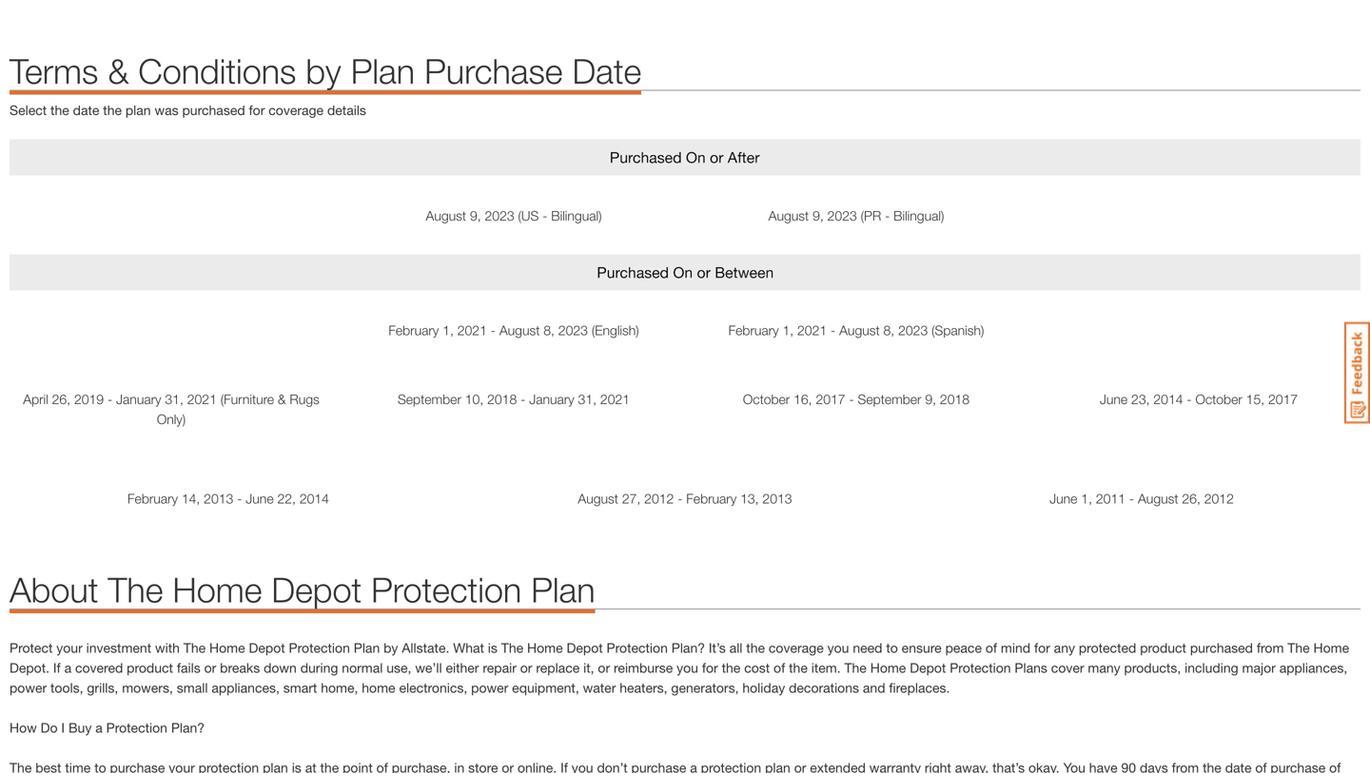 Task type: locate. For each thing, give the bounding box(es) containing it.
0 horizontal spatial a
[[64, 661, 71, 676]]

1 2017 from the left
[[816, 392, 846, 408]]

details
[[327, 102, 366, 118]]

1 horizontal spatial bilingual)
[[894, 208, 945, 223]]

protected
[[1079, 641, 1137, 656]]

0 horizontal spatial &
[[108, 51, 129, 91]]

14,
[[182, 491, 200, 507]]

all
[[730, 641, 743, 656]]

april 26, 2019 - january 31, 2021 (furniture & rugs only)
[[23, 392, 320, 428]]

- right 2019
[[108, 392, 112, 408]]

january
[[116, 392, 161, 408], [529, 392, 575, 408]]

2023 left (english)
[[559, 323, 588, 338]]

2018 down (spanish)
[[940, 392, 970, 408]]

june left 22,
[[246, 491, 274, 507]]

products,
[[1125, 661, 1182, 676]]

purchased down conditions
[[182, 102, 245, 118]]

1 horizontal spatial 2014
[[1154, 392, 1184, 408]]

august left the (us on the left top of the page
[[426, 208, 467, 223]]

plan up details
[[351, 51, 415, 91]]

1 31, from the left
[[165, 392, 184, 408]]

1, for february 1, 2021 - august 8, 2023 (english)
[[443, 323, 454, 338]]

fireplaces.
[[890, 681, 950, 696]]

mind
[[1001, 641, 1031, 656]]

0 horizontal spatial 1,
[[443, 323, 454, 338]]

october 16, 2017 - september 9, 2018 link
[[695, 390, 1019, 410]]

2 power from the left
[[471, 681, 509, 696]]

you up the item.
[[828, 641, 850, 656]]

26,
[[52, 392, 70, 408], [1183, 491, 1201, 507]]

0 horizontal spatial 2018
[[488, 392, 517, 408]]

1 vertical spatial coverage
[[769, 641, 824, 656]]

9, left the (us on the left top of the page
[[470, 208, 481, 223]]

0 vertical spatial by
[[306, 51, 341, 91]]

0 vertical spatial for
[[249, 102, 265, 118]]

9, down (spanish)
[[926, 392, 937, 408]]

plan? inside "protect your investment with the home depot protection plan by allstate. what is the home depot protection plan? it's all the coverage you need to ensure peace of mind for any protected product purchased from the home depot. if a covered product fails or breaks down during normal use, we'll either repair or replace it, or reimburse you for the cost of the item. the home depot protection plans cover many products, including major appliances, power tools, grills, mowers, small appliances, smart home, home electronics, power equipment, water heaters, generators, holiday decorations and fireplaces."
[[672, 641, 705, 656]]

31, up only) at the bottom left
[[165, 392, 184, 408]]

plan?
[[672, 641, 705, 656], [171, 721, 205, 736]]

0 horizontal spatial product
[[127, 661, 173, 676]]

0 horizontal spatial 31,
[[165, 392, 184, 408]]

- left 22,
[[237, 491, 242, 507]]

appliances, down the breaks
[[212, 681, 280, 696]]

1 horizontal spatial 8,
[[884, 323, 895, 338]]

1 vertical spatial plan
[[531, 570, 596, 610]]

power down repair
[[471, 681, 509, 696]]

the right is
[[502, 641, 524, 656]]

2 october from the left
[[1196, 392, 1243, 408]]

2013 inside 'link'
[[204, 491, 234, 507]]

how do i buy a protection plan?
[[10, 721, 208, 736]]

2017 right 15,
[[1269, 392, 1299, 408]]

cost
[[745, 661, 770, 676]]

- right 10,
[[521, 392, 526, 408]]

1 vertical spatial you
[[677, 661, 699, 676]]

decorations
[[789, 681, 860, 696]]

0 horizontal spatial for
[[249, 102, 265, 118]]

2 2012 from the left
[[1205, 491, 1235, 507]]

2 31, from the left
[[578, 392, 597, 408]]

power down depot. at the left bottom of page
[[10, 681, 47, 696]]

february for february 14, 2013 - june 22, 2014
[[128, 491, 178, 507]]

plan
[[351, 51, 415, 91], [531, 570, 596, 610], [354, 641, 380, 656]]

- inside april 26, 2019 - january 31, 2021 (furniture & rugs only)
[[108, 392, 112, 408]]

1 vertical spatial 2014
[[300, 491, 329, 507]]

june 1, 2011 - august 26, 2012 link
[[923, 489, 1361, 509]]

0 horizontal spatial january
[[116, 392, 161, 408]]

0 horizontal spatial appliances,
[[212, 681, 280, 696]]

1 vertical spatial appliances,
[[212, 681, 280, 696]]

1, for june 1, 2011 - august 26, 2012
[[1082, 491, 1093, 507]]

0 vertical spatial plan?
[[672, 641, 705, 656]]

1 horizontal spatial 2013
[[763, 491, 793, 507]]

bilingual)
[[551, 208, 602, 223], [894, 208, 945, 223]]

plan up normal
[[354, 641, 380, 656]]

1 vertical spatial by
[[384, 641, 398, 656]]

0 horizontal spatial bilingual)
[[551, 208, 602, 223]]

1 2018 from the left
[[488, 392, 517, 408]]

0 vertical spatial 2014
[[1154, 392, 1184, 408]]

of
[[986, 641, 998, 656], [774, 661, 786, 676]]

june 23, 2014 - october 15, 2017
[[1100, 392, 1299, 408]]

0 vertical spatial you
[[828, 641, 850, 656]]

1 8, from the left
[[544, 323, 555, 338]]

1 horizontal spatial 2012
[[1205, 491, 1235, 507]]

0 vertical spatial purchased
[[182, 102, 245, 118]]

september 10, 2018 - january 31, 2021 link
[[352, 390, 676, 410]]

&
[[108, 51, 129, 91], [278, 392, 286, 408]]

terms & conditions by plan purchase date
[[10, 51, 642, 91]]

1 horizontal spatial 31,
[[578, 392, 597, 408]]

0 horizontal spatial of
[[774, 661, 786, 676]]

- for february 1, 2021 - august 8, 2023 (spanish)
[[831, 323, 836, 338]]

smart
[[283, 681, 317, 696]]

investment
[[86, 641, 151, 656]]

31, for 2019
[[165, 392, 184, 408]]

2019
[[74, 392, 104, 408]]

0 horizontal spatial 26,
[[52, 392, 70, 408]]

- for september 10, 2018 - january 31, 2021
[[521, 392, 526, 408]]

june 23, 2014 - october 15, 2017 link
[[1038, 390, 1361, 410]]

by
[[306, 51, 341, 91], [384, 641, 398, 656]]

february inside 'link'
[[128, 491, 178, 507]]

- for august 27, 2012 - february 13, 2013
[[678, 491, 683, 507]]

cover
[[1052, 661, 1085, 676]]

- right 16,
[[850, 392, 855, 408]]

august up september 10, 2018 - january 31, 2021 on the left
[[500, 323, 540, 338]]

of right cost
[[774, 661, 786, 676]]

0 horizontal spatial power
[[10, 681, 47, 696]]

31, inside april 26, 2019 - january 31, 2021 (furniture & rugs only)
[[165, 392, 184, 408]]

february for february 1, 2021 - august 8, 2023 (english)
[[389, 323, 439, 338]]

0 vertical spatial coverage
[[269, 102, 324, 118]]

- inside 'link'
[[237, 491, 242, 507]]

0 horizontal spatial coverage
[[269, 102, 324, 118]]

9, left (pr
[[813, 208, 824, 223]]

8, left (spanish)
[[884, 323, 895, 338]]

january for 2019
[[116, 392, 161, 408]]

- for june 1, 2011 - august 26, 2012
[[1130, 491, 1135, 507]]

0 horizontal spatial 9,
[[470, 208, 481, 223]]

- right '27,'
[[678, 491, 683, 507]]

1 horizontal spatial or
[[520, 661, 533, 676]]

1 horizontal spatial january
[[529, 392, 575, 408]]

1 horizontal spatial june
[[1050, 491, 1078, 507]]

1, inside february 1, 2021 - august 8, 2023 (english) link
[[443, 323, 454, 338]]

home down to
[[871, 661, 907, 676]]

1 horizontal spatial plan?
[[672, 641, 705, 656]]

october left 15,
[[1196, 392, 1243, 408]]

january inside april 26, 2019 - january 31, 2021 (furniture & rugs only)
[[116, 392, 161, 408]]

2014 right 23,
[[1154, 392, 1184, 408]]

0 horizontal spatial june
[[246, 491, 274, 507]]

january up only) at the bottom left
[[116, 392, 161, 408]]

0 horizontal spatial or
[[204, 661, 216, 676]]

0 horizontal spatial 8,
[[544, 323, 555, 338]]

0 vertical spatial of
[[986, 641, 998, 656]]

protection up allstate.
[[371, 570, 522, 610]]

plan? down the small
[[171, 721, 205, 736]]

june left 23,
[[1100, 392, 1128, 408]]

product up mowers,
[[127, 661, 173, 676]]

2 horizontal spatial for
[[1035, 641, 1051, 656]]

or right fails
[[204, 661, 216, 676]]

- for june 23, 2014 - october 15, 2017
[[1188, 392, 1192, 408]]

1 horizontal spatial 1,
[[783, 323, 794, 338]]

2018
[[488, 392, 517, 408], [940, 392, 970, 408]]

 image
[[10, 254, 1361, 291]]

protection
[[371, 570, 522, 610], [289, 641, 350, 656], [607, 641, 668, 656], [950, 661, 1012, 676], [106, 721, 167, 736]]

1 september from the left
[[398, 392, 462, 408]]

- right the (us on the left top of the page
[[543, 208, 548, 223]]

june
[[1100, 392, 1128, 408], [246, 491, 274, 507], [1050, 491, 1078, 507]]

bilingual) right (pr
[[894, 208, 945, 223]]

terms
[[10, 51, 98, 91]]

1 vertical spatial purchased
[[1191, 641, 1254, 656]]

april
[[23, 392, 48, 408]]

2 8, from the left
[[884, 323, 895, 338]]

the
[[50, 102, 69, 118], [103, 102, 122, 118], [747, 641, 765, 656], [722, 661, 741, 676], [789, 661, 808, 676]]

1 horizontal spatial by
[[384, 641, 398, 656]]

31, for 2018
[[578, 392, 597, 408]]

26, right april
[[52, 392, 70, 408]]

2012
[[645, 491, 674, 507], [1205, 491, 1235, 507]]

1 horizontal spatial 2018
[[940, 392, 970, 408]]

2018 right 10,
[[488, 392, 517, 408]]

june left 2011
[[1050, 491, 1078, 507]]

1 vertical spatial &
[[278, 392, 286, 408]]

2 january from the left
[[529, 392, 575, 408]]

february
[[389, 323, 439, 338], [729, 323, 779, 338], [128, 491, 178, 507], [687, 491, 737, 507]]

reimburse
[[614, 661, 673, 676]]

1, for february 1, 2021 - august 8, 2023 (spanish)
[[783, 323, 794, 338]]

or right it,
[[598, 661, 610, 676]]

9,
[[470, 208, 481, 223], [813, 208, 824, 223], [926, 392, 937, 408]]

0 horizontal spatial september
[[398, 392, 462, 408]]

2013 right 14,
[[204, 491, 234, 507]]

1,
[[443, 323, 454, 338], [783, 323, 794, 338], [1082, 491, 1093, 507]]

a right if
[[64, 661, 71, 676]]

january inside "september 10, 2018 - january 31, 2021" link
[[529, 392, 575, 408]]

1, inside february 1, 2021 - august 8, 2023 (spanish) link
[[783, 323, 794, 338]]

was
[[155, 102, 179, 118]]

1 vertical spatial plan?
[[171, 721, 205, 736]]

- right 23,
[[1188, 392, 1192, 408]]

0 horizontal spatial 2012
[[645, 491, 674, 507]]

september
[[398, 392, 462, 408], [858, 392, 922, 408]]

fails
[[177, 661, 201, 676]]

september down february 1, 2021 - august 8, 2023 (spanish) link
[[858, 392, 922, 408]]

2021 inside april 26, 2019 - january 31, 2021 (furniture & rugs only)
[[187, 392, 217, 408]]

appliances, down from
[[1280, 661, 1348, 676]]

15,
[[1247, 392, 1265, 408]]

27,
[[622, 491, 641, 507]]

the left plan
[[103, 102, 122, 118]]

only)
[[157, 412, 186, 428]]

- for february 1, 2021 - august 8, 2023 (english)
[[491, 323, 496, 338]]

coverage
[[269, 102, 324, 118], [769, 641, 824, 656]]

- for april 26, 2019 - january 31, 2021 (furniture & rugs only)
[[108, 392, 112, 408]]

2 horizontal spatial june
[[1100, 392, 1128, 408]]

the right all
[[747, 641, 765, 656]]

1 horizontal spatial purchased
[[1191, 641, 1254, 656]]

8,
[[544, 323, 555, 338], [884, 323, 895, 338]]

for left any on the bottom right of the page
[[1035, 641, 1051, 656]]

the
[[108, 570, 163, 610], [184, 641, 206, 656], [502, 641, 524, 656], [1288, 641, 1311, 656], [845, 661, 867, 676]]

2023 left the (us on the left top of the page
[[485, 208, 515, 223]]

2 bilingual) from the left
[[894, 208, 945, 223]]

1 horizontal spatial &
[[278, 392, 286, 408]]

water
[[583, 681, 616, 696]]

2013 right 13,
[[763, 491, 793, 507]]

2 horizontal spatial 1,
[[1082, 491, 1093, 507]]

plan inside "protect your investment with the home depot protection plan by allstate. what is the home depot protection plan? it's all the coverage you need to ensure peace of mind for any protected product purchased from the home depot. if a covered product fails or breaks down during normal use, we'll either repair or replace it, or reimburse you for the cost of the item. the home depot protection plans cover many products, including major appliances, power tools, grills, mowers, small appliances, smart home, home electronics, power equipment, water heaters, generators, holiday decorations and fireplaces."
[[354, 641, 380, 656]]

0 horizontal spatial by
[[306, 51, 341, 91]]

1 vertical spatial product
[[127, 661, 173, 676]]

by inside "protect your investment with the home depot protection plan by allstate. what is the home depot protection plan? it's all the coverage you need to ensure peace of mind for any protected product purchased from the home depot. if a covered product fails or breaks down during normal use, we'll either repair or replace it, or reimburse you for the cost of the item. the home depot protection plans cover many products, including major appliances, power tools, grills, mowers, small appliances, smart home, home electronics, power equipment, water heaters, generators, holiday decorations and fireplaces."
[[384, 641, 398, 656]]

0 horizontal spatial 2017
[[816, 392, 846, 408]]

1 horizontal spatial 9,
[[813, 208, 824, 223]]

the up investment
[[108, 570, 163, 610]]

replace
[[536, 661, 580, 676]]

31, down (english)
[[578, 392, 597, 408]]

1 2013 from the left
[[204, 491, 234, 507]]

1 vertical spatial of
[[774, 661, 786, 676]]

2017 right 16,
[[816, 392, 846, 408]]

& left rugs in the bottom of the page
[[278, 392, 286, 408]]

1 horizontal spatial product
[[1141, 641, 1187, 656]]

- right 2011
[[1130, 491, 1135, 507]]

2021 left (furniture
[[187, 392, 217, 408]]

1 january from the left
[[116, 392, 161, 408]]

plan? left 'it's'
[[672, 641, 705, 656]]

1 horizontal spatial power
[[471, 681, 509, 696]]

2 vertical spatial plan
[[354, 641, 380, 656]]

plan up 'replace'
[[531, 570, 596, 610]]

august right 2011
[[1139, 491, 1179, 507]]

august left (pr
[[769, 208, 809, 223]]

2021 up 10,
[[458, 323, 487, 338]]

purchased
[[182, 102, 245, 118], [1191, 641, 1254, 656]]

for down conditions
[[249, 102, 265, 118]]

for
[[249, 102, 265, 118], [1035, 641, 1051, 656], [702, 661, 718, 676]]

0 vertical spatial 26,
[[52, 392, 70, 408]]

2 horizontal spatial or
[[598, 661, 610, 676]]

you up generators,
[[677, 661, 699, 676]]

depot up during
[[272, 570, 362, 610]]

bilingual) for august 9, 2023 (pr - bilingual)
[[894, 208, 945, 223]]

or right repair
[[520, 661, 533, 676]]

1 bilingual) from the left
[[551, 208, 602, 223]]

0 horizontal spatial plan?
[[171, 721, 205, 736]]

0 vertical spatial a
[[64, 661, 71, 676]]

rugs
[[290, 392, 320, 408]]

1 horizontal spatial for
[[702, 661, 718, 676]]

product
[[1141, 641, 1187, 656], [127, 661, 173, 676]]

1 horizontal spatial september
[[858, 392, 922, 408]]

2023
[[485, 208, 515, 223], [828, 208, 858, 223], [559, 323, 588, 338], [899, 323, 928, 338]]

by up use, on the bottom left
[[384, 641, 398, 656]]

1 horizontal spatial 2017
[[1269, 392, 1299, 408]]

(english)
[[592, 323, 639, 338]]

bilingual) right the (us on the left top of the page
[[551, 208, 602, 223]]

for up generators,
[[702, 661, 718, 676]]

coverage up the item.
[[769, 641, 824, 656]]

26, right 2011
[[1183, 491, 1201, 507]]

a
[[64, 661, 71, 676], [95, 721, 103, 736]]

0 horizontal spatial october
[[743, 392, 790, 408]]

august 9, 2023 (us - bilingual) link
[[352, 206, 676, 226]]

date
[[73, 102, 99, 118]]

1 horizontal spatial coverage
[[769, 641, 824, 656]]

depot down 'ensure'
[[910, 661, 947, 676]]

9, for (pr
[[813, 208, 824, 223]]

31,
[[165, 392, 184, 408], [578, 392, 597, 408]]

2023 left (pr
[[828, 208, 858, 223]]

8, left (english)
[[544, 323, 555, 338]]

the down all
[[722, 661, 741, 676]]

1 horizontal spatial a
[[95, 721, 103, 736]]

- up september 10, 2018 - january 31, 2021 on the left
[[491, 323, 496, 338]]

you
[[828, 641, 850, 656], [677, 661, 699, 676]]

1 horizontal spatial appliances,
[[1280, 661, 1348, 676]]

1 horizontal spatial october
[[1196, 392, 1243, 408]]

0 horizontal spatial 2013
[[204, 491, 234, 507]]

2017
[[816, 392, 846, 408], [1269, 392, 1299, 408]]

and
[[863, 681, 886, 696]]

january for 2018
[[529, 392, 575, 408]]

a right buy
[[95, 721, 103, 736]]

covered
[[75, 661, 123, 676]]

2014 right 22,
[[300, 491, 329, 507]]

0 vertical spatial product
[[1141, 641, 1187, 656]]

1, inside 'june 1, 2011 - august 26, 2012' link
[[1082, 491, 1093, 507]]

16,
[[794, 392, 813, 408]]

1 horizontal spatial 26,
[[1183, 491, 1201, 507]]

& up plan
[[108, 51, 129, 91]]

0 horizontal spatial 2014
[[300, 491, 329, 507]]

august
[[426, 208, 467, 223], [769, 208, 809, 223], [500, 323, 540, 338], [840, 323, 880, 338], [578, 491, 619, 507], [1139, 491, 1179, 507]]

january right 10,
[[529, 392, 575, 408]]

purchased up the including
[[1191, 641, 1254, 656]]

coverage down the terms & conditions by plan purchase date
[[269, 102, 324, 118]]

by up details
[[306, 51, 341, 91]]

purchase
[[425, 51, 563, 91]]



Task type: describe. For each thing, give the bounding box(es) containing it.
major
[[1243, 661, 1276, 676]]

plans
[[1015, 661, 1048, 676]]

august 9, 2023 (pr - bilingual)
[[769, 208, 945, 223]]

26, inside april 26, 2019 - january 31, 2021 (furniture & rugs only)
[[52, 392, 70, 408]]

coverage inside "protect your investment with the home depot protection plan by allstate. what is the home depot protection plan? it's all the coverage you need to ensure peace of mind for any protected product purchased from the home depot. if a covered product fails or breaks down during normal use, we'll either repair or replace it, or reimburse you for the cost of the item. the home depot protection plans cover many products, including major appliances, power tools, grills, mowers, small appliances, smart home, home electronics, power equipment, water heaters, generators, holiday decorations and fireplaces."
[[769, 641, 824, 656]]

depot.
[[10, 661, 50, 676]]

use,
[[387, 661, 412, 676]]

select the date the plan was purchased for coverage details
[[10, 102, 366, 118]]

1 power from the left
[[10, 681, 47, 696]]

february 1, 2021 - august 8, 2023 (spanish)
[[729, 323, 985, 338]]

september 10, 2018 - january 31, 2021
[[398, 392, 630, 408]]

october 16, 2017 - september 9, 2018
[[743, 392, 970, 408]]

0 vertical spatial appliances,
[[1280, 661, 1348, 676]]

home up 'replace'
[[527, 641, 563, 656]]

normal
[[342, 661, 383, 676]]

feedback link image
[[1345, 322, 1371, 425]]

9, for (us
[[470, 208, 481, 223]]

august left '27,'
[[578, 491, 619, 507]]

february for february 1, 2021 - august 8, 2023 (spanish)
[[729, 323, 779, 338]]

february 1, 2021 - august 8, 2023 (english) link
[[352, 321, 676, 341]]

june for june 23, 2014 - october 15, 2017
[[1100, 392, 1128, 408]]

if
[[53, 661, 61, 676]]

home up the breaks
[[209, 641, 245, 656]]

plan
[[126, 102, 151, 118]]

(us
[[518, 208, 539, 223]]

the right from
[[1288, 641, 1311, 656]]

1 vertical spatial a
[[95, 721, 103, 736]]

depot up it,
[[567, 641, 603, 656]]

from
[[1257, 641, 1285, 656]]

do
[[41, 721, 58, 736]]

either
[[446, 661, 479, 676]]

(furniture
[[221, 392, 274, 408]]

how
[[10, 721, 37, 736]]

we'll
[[415, 661, 442, 676]]

holiday
[[743, 681, 786, 696]]

any
[[1054, 641, 1076, 656]]

it,
[[584, 661, 595, 676]]

2 2017 from the left
[[1269, 392, 1299, 408]]

8, for (spanish)
[[884, 323, 895, 338]]

need
[[853, 641, 883, 656]]

0 horizontal spatial you
[[677, 661, 699, 676]]

protection down peace
[[950, 661, 1012, 676]]

february 14, 2013 - june 22, 2014 link
[[10, 489, 447, 509]]

select
[[10, 102, 47, 118]]

the left the item.
[[789, 661, 808, 676]]

1 horizontal spatial you
[[828, 641, 850, 656]]

the down need
[[845, 661, 867, 676]]

small
[[177, 681, 208, 696]]

1 horizontal spatial of
[[986, 641, 998, 656]]

during
[[301, 661, 338, 676]]

- for october 16, 2017 - september 9, 2018
[[850, 392, 855, 408]]

repair
[[483, 661, 517, 676]]

date
[[573, 51, 642, 91]]

february 1, 2021 - august 8, 2023 (english)
[[389, 323, 639, 338]]

a inside "protect your investment with the home depot protection plan by allstate. what is the home depot protection plan? it's all the coverage you need to ensure peace of mind for any protected product purchased from the home depot. if a covered product fails or breaks down during normal use, we'll either repair or replace it, or reimburse you for the cost of the item. the home depot protection plans cover many products, including major appliances, power tools, grills, mowers, small appliances, smart home, home electronics, power equipment, water heaters, generators, holiday decorations and fireplaces."
[[64, 661, 71, 676]]

protect
[[10, 641, 53, 656]]

2 or from the left
[[520, 661, 533, 676]]

about
[[10, 570, 98, 610]]

2021 up 16,
[[798, 323, 827, 338]]

- right (pr
[[885, 208, 890, 223]]

depot up the down at the bottom left of the page
[[249, 641, 285, 656]]

2 2018 from the left
[[940, 392, 970, 408]]

protection up reimburse
[[607, 641, 668, 656]]

the up fails
[[184, 641, 206, 656]]

including
[[1185, 661, 1239, 676]]

generators,
[[672, 681, 739, 696]]

purchase on or after image
[[10, 139, 1361, 176]]

to
[[887, 641, 898, 656]]

2021 down (english)
[[601, 392, 630, 408]]

23,
[[1132, 392, 1150, 408]]

june 1, 2011 - august 26, 2012
[[1050, 491, 1235, 507]]

0 vertical spatial plan
[[351, 51, 415, 91]]

13,
[[741, 491, 759, 507]]

2023 left (spanish)
[[899, 323, 928, 338]]

june inside 'link'
[[246, 491, 274, 507]]

many
[[1089, 661, 1121, 676]]

down
[[264, 661, 297, 676]]

home
[[362, 681, 396, 696]]

mowers,
[[122, 681, 173, 696]]

10,
[[465, 392, 484, 408]]

february 14, 2013 - june 22, 2014
[[128, 491, 329, 507]]

buy
[[68, 721, 92, 736]]

0 vertical spatial &
[[108, 51, 129, 91]]

ensure
[[902, 641, 942, 656]]

it's
[[709, 641, 726, 656]]

august up october 16, 2017 - september 9, 2018
[[840, 323, 880, 338]]

equipment,
[[512, 681, 580, 696]]

1 vertical spatial for
[[1035, 641, 1051, 656]]

what
[[453, 641, 484, 656]]

2011
[[1097, 491, 1126, 507]]

1 2012 from the left
[[645, 491, 674, 507]]

grills,
[[87, 681, 118, 696]]

& inside april 26, 2019 - january 31, 2021 (furniture & rugs only)
[[278, 392, 286, 408]]

peace
[[946, 641, 982, 656]]

home up the with on the bottom left of page
[[173, 570, 262, 610]]

conditions
[[138, 51, 296, 91]]

8, for (english)
[[544, 323, 555, 338]]

august 27, 2012 - february 13, 2013 link
[[466, 489, 904, 509]]

(spanish)
[[932, 323, 985, 338]]

- for february 14, 2013 - june 22, 2014
[[237, 491, 242, 507]]

the left date
[[50, 102, 69, 118]]

purchased inside "protect your investment with the home depot protection plan by allstate. what is the home depot protection plan? it's all the coverage you need to ensure peace of mind for any protected product purchased from the home depot. if a covered product fails or breaks down during normal use, we'll either repair or replace it, or reimburse you for the cost of the item. the home depot protection plans cover many products, including major appliances, power tools, grills, mowers, small appliances, smart home, home electronics, power equipment, water heaters, generators, holiday decorations and fireplaces."
[[1191, 641, 1254, 656]]

february 1, 2021 - august 8, 2023 (spanish) link
[[695, 321, 1019, 341]]

1 vertical spatial 26,
[[1183, 491, 1201, 507]]

protection down mowers,
[[106, 721, 167, 736]]

protect your investment with the home depot protection plan by allstate. what is the home depot protection plan? it's all the coverage you need to ensure peace of mind for any protected product purchased from the home depot. if a covered product fails or breaks down during normal use, we'll either repair or replace it, or reimburse you for the cost of the item. the home depot protection plans cover many products, including major appliances, power tools, grills, mowers, small appliances, smart home, home electronics, power equipment, water heaters, generators, holiday decorations and fireplaces.
[[10, 641, 1350, 696]]

2014 inside 'link'
[[300, 491, 329, 507]]

june for june 1, 2011 - august 26, 2012
[[1050, 491, 1078, 507]]

protection up during
[[289, 641, 350, 656]]

2 september from the left
[[858, 392, 922, 408]]

i
[[61, 721, 65, 736]]

2 horizontal spatial 9,
[[926, 392, 937, 408]]

august 9, 2023 (pr - bilingual) link
[[695, 206, 1019, 226]]

home right from
[[1314, 641, 1350, 656]]

home,
[[321, 681, 358, 696]]

electronics,
[[399, 681, 468, 696]]

item.
[[812, 661, 841, 676]]

22,
[[277, 491, 296, 507]]

tools,
[[50, 681, 83, 696]]

allstate.
[[402, 641, 450, 656]]

0 horizontal spatial purchased
[[182, 102, 245, 118]]

3 or from the left
[[598, 661, 610, 676]]

your
[[56, 641, 83, 656]]

bilingual) for august 9, 2023 (us - bilingual)
[[551, 208, 602, 223]]

2 vertical spatial for
[[702, 661, 718, 676]]

breaks
[[220, 661, 260, 676]]

1 october from the left
[[743, 392, 790, 408]]

1 or from the left
[[204, 661, 216, 676]]

2 2013 from the left
[[763, 491, 793, 507]]

is
[[488, 641, 498, 656]]



Task type: vqa. For each thing, say whether or not it's contained in the screenshot.
February 14, 2013 - June 22, 2014 LINK
yes



